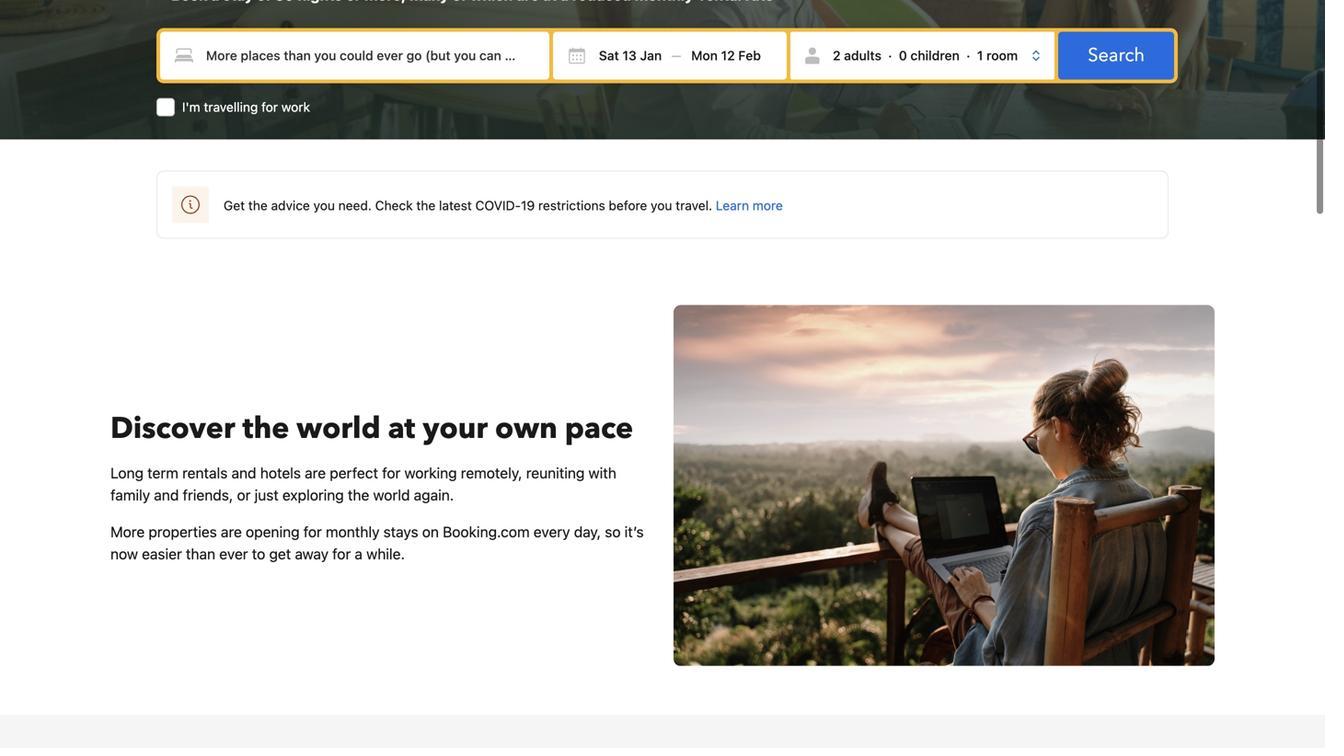 Task type: describe. For each thing, give the bounding box(es) containing it.
exploring
[[283, 487, 344, 504]]

remotely,
[[461, 465, 522, 482]]

pace
[[565, 409, 633, 449]]

feb
[[739, 48, 761, 63]]

on
[[422, 523, 439, 541]]

before
[[609, 198, 647, 213]]

travelling
[[204, 99, 258, 114]]

0 vertical spatial world
[[297, 409, 381, 449]]

for left a
[[332, 546, 351, 563]]

discover the world at your own pace
[[110, 409, 633, 449]]

hotels
[[260, 465, 301, 482]]

more
[[753, 198, 783, 213]]

the right get
[[248, 198, 268, 213]]

monthly
[[326, 523, 380, 541]]

svg image
[[691, 46, 710, 65]]

2
[[833, 48, 841, 63]]

sat
[[599, 48, 619, 63]]

every
[[534, 523, 570, 541]]

long term rentals and hotels are perfect for working remotely, reuniting with family and friends, or just exploring the world again.
[[110, 465, 617, 504]]

svg image
[[568, 46, 586, 65]]

i'm travelling for work
[[182, 99, 310, 114]]

away
[[295, 546, 329, 563]]

the up hotels
[[243, 409, 289, 449]]

travel.
[[676, 198, 712, 213]]

world inside long term rentals and hotels are perfect for working remotely, reuniting with family and friends, or just exploring the world again.
[[373, 487, 410, 504]]

so
[[605, 523, 621, 541]]

Please type your destination search field
[[160, 32, 549, 79]]

while.
[[366, 546, 405, 563]]

are inside more properties are opening for monthly stays on booking.com every day, so it's now easier than ever to get away for a while.
[[221, 523, 242, 541]]

room
[[987, 48, 1018, 63]]

0 vertical spatial and
[[231, 465, 256, 482]]

for left work
[[262, 99, 278, 114]]

again.
[[414, 487, 454, 504]]

get the advice you need. check the latest covid-19 restrictions before you travel. learn more
[[224, 198, 783, 213]]

at
[[388, 409, 415, 449]]

own
[[495, 409, 558, 449]]

search
[[1088, 43, 1145, 68]]

1 vertical spatial and
[[154, 487, 179, 504]]

i'm
[[182, 99, 200, 114]]

advice
[[271, 198, 310, 213]]

get
[[224, 198, 245, 213]]

than
[[186, 546, 215, 563]]

are inside long term rentals and hotels are perfect for working remotely, reuniting with family and friends, or just exploring the world again.
[[305, 465, 326, 482]]

restrictions
[[538, 198, 605, 213]]

mon 12 feb
[[691, 48, 761, 63]]

check
[[375, 198, 413, 213]]

perfect
[[330, 465, 378, 482]]

jan
[[640, 48, 662, 63]]

opening
[[246, 523, 300, 541]]

ever
[[219, 546, 248, 563]]

just
[[255, 487, 279, 504]]



Task type: vqa. For each thing, say whether or not it's contained in the screenshot.
A
yes



Task type: locate. For each thing, give the bounding box(es) containing it.
long
[[110, 465, 144, 482]]

for inside long term rentals and hotels are perfect for working remotely, reuniting with family and friends, or just exploring the world again.
[[382, 465, 401, 482]]

1 horizontal spatial are
[[305, 465, 326, 482]]

more
[[110, 523, 145, 541]]

easier
[[142, 546, 182, 563]]

it's
[[625, 523, 644, 541]]

you left the travel.
[[651, 198, 672, 213]]

1 · from the left
[[888, 48, 892, 63]]

· left the 1
[[967, 48, 971, 63]]

and
[[231, 465, 256, 482], [154, 487, 179, 504]]

get
[[269, 546, 291, 563]]

2 you from the left
[[651, 198, 672, 213]]

your
[[423, 409, 488, 449]]

discover
[[110, 409, 235, 449]]

booking.com
[[443, 523, 530, 541]]

13
[[623, 48, 637, 63]]

children
[[911, 48, 960, 63]]

work
[[281, 99, 310, 114]]

2 · from the left
[[967, 48, 971, 63]]

reuniting
[[526, 465, 585, 482]]

sat 13 jan
[[599, 48, 662, 63]]

you
[[314, 198, 335, 213], [651, 198, 672, 213]]

1 horizontal spatial and
[[231, 465, 256, 482]]

latest
[[439, 198, 472, 213]]

and down term
[[154, 487, 179, 504]]

term
[[147, 465, 178, 482]]

now
[[110, 546, 138, 563]]

0
[[899, 48, 907, 63]]

day,
[[574, 523, 601, 541]]

1 horizontal spatial ·
[[967, 48, 971, 63]]

you left need.
[[314, 198, 335, 213]]

0 horizontal spatial are
[[221, 523, 242, 541]]

rentals
[[182, 465, 228, 482]]

friends,
[[183, 487, 233, 504]]

family
[[110, 487, 150, 504]]

more properties are opening for monthly stays on booking.com every day, so it's now easier than ever to get away for a while.
[[110, 523, 644, 563]]

need.
[[338, 198, 372, 213]]

a
[[355, 546, 363, 563]]

none search field containing search
[[156, 28, 1178, 116]]

adults
[[844, 48, 882, 63]]

mon
[[691, 48, 718, 63]]

learn
[[716, 198, 749, 213]]

world up the perfect
[[297, 409, 381, 449]]

stays
[[384, 523, 418, 541]]

None search field
[[156, 28, 1178, 116]]

the inside long term rentals and hotels are perfect for working remotely, reuniting with family and friends, or just exploring the world again.
[[348, 487, 369, 504]]

or
[[237, 487, 251, 504]]

2 adults · 0 children · 1 room
[[833, 48, 1018, 63]]

are up ever at the bottom left of the page
[[221, 523, 242, 541]]

world up stays
[[373, 487, 410, 504]]

search button
[[1059, 32, 1174, 79]]

with
[[589, 465, 617, 482]]

are
[[305, 465, 326, 482], [221, 523, 242, 541]]

0 horizontal spatial you
[[314, 198, 335, 213]]

1 you from the left
[[314, 198, 335, 213]]

0 vertical spatial are
[[305, 465, 326, 482]]

0 horizontal spatial and
[[154, 487, 179, 504]]

1 vertical spatial world
[[373, 487, 410, 504]]

world
[[297, 409, 381, 449], [373, 487, 410, 504]]

are up exploring
[[305, 465, 326, 482]]

1 vertical spatial are
[[221, 523, 242, 541]]

and up or
[[231, 465, 256, 482]]

1 horizontal spatial you
[[651, 198, 672, 213]]

the
[[248, 198, 268, 213], [416, 198, 436, 213], [243, 409, 289, 449], [348, 487, 369, 504]]

the left latest at the top left
[[416, 198, 436, 213]]

covid-
[[475, 198, 521, 213]]

properties
[[149, 523, 217, 541]]

1
[[977, 48, 983, 63]]

for right the perfect
[[382, 465, 401, 482]]

the down the perfect
[[348, 487, 369, 504]]

0 horizontal spatial ·
[[888, 48, 892, 63]]

working
[[405, 465, 457, 482]]

for
[[262, 99, 278, 114], [382, 465, 401, 482], [304, 523, 322, 541], [332, 546, 351, 563]]

to
[[252, 546, 265, 563]]

12
[[721, 48, 735, 63]]

19
[[521, 198, 535, 213]]

· left 0
[[888, 48, 892, 63]]

learn more link
[[716, 198, 783, 213]]

for up away
[[304, 523, 322, 541]]

·
[[888, 48, 892, 63], [967, 48, 971, 63]]



